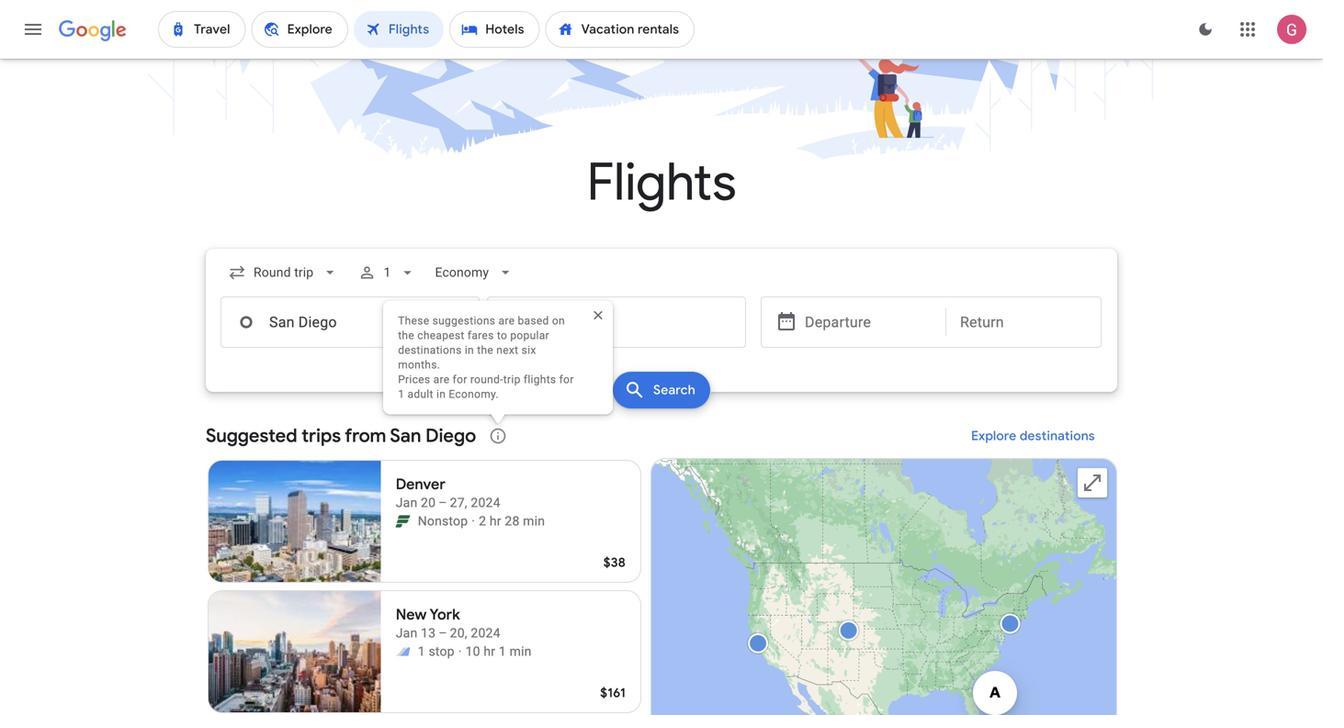 Task type: locate. For each thing, give the bounding box(es) containing it.
the down fares
[[477, 344, 494, 357]]

1 vertical spatial  image
[[458, 643, 462, 662]]

13 – 20,
[[421, 626, 468, 641]]

destinations
[[398, 344, 462, 357], [1020, 428, 1095, 445]]

diego
[[426, 425, 476, 448]]

for up 'economy.' at the bottom of page
[[453, 374, 467, 387]]

Flight search field
[[191, 249, 1132, 414]]

1 vertical spatial 2024
[[471, 626, 501, 641]]

10
[[466, 645, 480, 660]]

0 vertical spatial min
[[523, 514, 545, 529]]

san
[[390, 425, 421, 448]]

popular
[[510, 330, 549, 343]]

1 vertical spatial are
[[433, 374, 450, 387]]

0 horizontal spatial are
[[433, 374, 450, 387]]

are up adult
[[433, 374, 450, 387]]

None field
[[221, 256, 347, 289], [428, 256, 522, 289], [221, 256, 347, 289], [428, 256, 522, 289]]

38 US dollars text field
[[604, 555, 626, 572]]

nonstop
[[418, 514, 468, 529]]

for
[[453, 374, 467, 387], [559, 374, 574, 387]]

adult
[[408, 388, 434, 401]]

destinations up months.
[[398, 344, 462, 357]]

for right flights
[[559, 374, 574, 387]]

2024 up 10
[[471, 626, 501, 641]]

1 inside popup button
[[384, 265, 391, 280]]

flights
[[524, 374, 556, 387]]

1 horizontal spatial in
[[465, 344, 474, 357]]

1 for from the left
[[453, 374, 467, 387]]

1 vertical spatial min
[[510, 645, 532, 660]]

1 horizontal spatial are
[[499, 315, 515, 328]]

0 vertical spatial destinations
[[398, 344, 462, 357]]

destinations right explore
[[1020, 428, 1095, 445]]

2 2024 from the top
[[471, 626, 501, 641]]

2024 up 2
[[471, 496, 501, 511]]

0 vertical spatial  image
[[472, 513, 475, 531]]

destinations inside these suggestions are based on the cheapest fares to popular destinations in the next six months. prices are for round-trip flights for 1 adult in economy.
[[398, 344, 462, 357]]

fares
[[468, 330, 494, 343]]

these suggestions are based on the cheapest fares to popular destinations in the next six months. prices are for round-trip flights for 1 adult in economy.
[[398, 315, 574, 401]]

hr
[[490, 514, 502, 529], [484, 645, 496, 660]]

0 horizontal spatial the
[[398, 330, 414, 343]]

 image left 2
[[472, 513, 475, 531]]

min for new york
[[510, 645, 532, 660]]

$38
[[604, 555, 626, 572]]

1 vertical spatial in
[[437, 388, 446, 401]]

explore
[[972, 428, 1017, 445]]

denver
[[396, 476, 446, 494]]

are up to
[[499, 315, 515, 328]]

2 hr 28 min
[[479, 514, 545, 529]]

0 vertical spatial jan
[[396, 496, 418, 511]]

jan up frontier and spirit image
[[396, 626, 418, 641]]

in down fares
[[465, 344, 474, 357]]

1 vertical spatial destinations
[[1020, 428, 1095, 445]]

1 vertical spatial the
[[477, 344, 494, 357]]

0 horizontal spatial for
[[453, 374, 467, 387]]

round-
[[470, 374, 503, 387]]

in
[[465, 344, 474, 357], [437, 388, 446, 401]]

are
[[499, 315, 515, 328], [433, 374, 450, 387]]

in right adult
[[437, 388, 446, 401]]

suggested trips from san diego
[[206, 425, 476, 448]]

hr for denver
[[490, 514, 502, 529]]

1 horizontal spatial  image
[[472, 513, 475, 531]]

stop
[[429, 645, 455, 660]]

jan
[[396, 496, 418, 511], [396, 626, 418, 641]]

main menu image
[[22, 18, 44, 40]]

1 jan from the top
[[396, 496, 418, 511]]

suggested trips from san diego region
[[206, 414, 1118, 716]]

trip
[[503, 374, 521, 387]]

1
[[384, 265, 391, 280], [398, 388, 405, 401], [418, 645, 425, 660], [499, 645, 506, 660]]

these
[[398, 315, 430, 328]]

0 vertical spatial are
[[499, 315, 515, 328]]

1 vertical spatial hr
[[484, 645, 496, 660]]

destinations inside button
[[1020, 428, 1095, 445]]

 image left 10
[[458, 643, 462, 662]]

 image
[[472, 513, 475, 531], [458, 643, 462, 662]]

hr right 2
[[490, 514, 502, 529]]

None text field
[[221, 297, 480, 348]]

jan up frontier image
[[396, 496, 418, 511]]

2 for from the left
[[559, 374, 574, 387]]

denver jan 20 – 27, 2024
[[396, 476, 501, 511]]

1 horizontal spatial for
[[559, 374, 574, 387]]

2024
[[471, 496, 501, 511], [471, 626, 501, 641]]

frontier and spirit image
[[396, 645, 411, 660]]

2024 inside "new york jan 13 – 20, 2024"
[[471, 626, 501, 641]]

flights
[[587, 150, 737, 216]]

0 horizontal spatial destinations
[[398, 344, 462, 357]]

hr right 10
[[484, 645, 496, 660]]

20 – 27,
[[421, 496, 468, 511]]

0 horizontal spatial  image
[[458, 643, 462, 662]]

0 vertical spatial hr
[[490, 514, 502, 529]]

york
[[430, 606, 460, 625]]

0 horizontal spatial in
[[437, 388, 446, 401]]

on
[[552, 315, 565, 328]]

1 vertical spatial jan
[[396, 626, 418, 641]]

new york jan 13 – 20, 2024
[[396, 606, 501, 641]]

min right '28'
[[523, 514, 545, 529]]

0 vertical spatial 2024
[[471, 496, 501, 511]]

the
[[398, 330, 414, 343], [477, 344, 494, 357]]

10 hr 1 min
[[466, 645, 532, 660]]

min
[[523, 514, 545, 529], [510, 645, 532, 660]]

min right 10
[[510, 645, 532, 660]]

2 jan from the top
[[396, 626, 418, 641]]

1 2024 from the top
[[471, 496, 501, 511]]

1 horizontal spatial the
[[477, 344, 494, 357]]

1 horizontal spatial destinations
[[1020, 428, 1095, 445]]

0 vertical spatial in
[[465, 344, 474, 357]]

the down these
[[398, 330, 414, 343]]

$161
[[600, 686, 626, 702]]



Task type: describe. For each thing, give the bounding box(es) containing it.
next
[[497, 344, 519, 357]]

to
[[497, 330, 507, 343]]

based
[[518, 315, 549, 328]]

search
[[653, 382, 696, 399]]

jan inside denver jan 20 – 27, 2024
[[396, 496, 418, 511]]

 image for denver
[[472, 513, 475, 531]]

six
[[522, 344, 536, 357]]

suggestions
[[433, 315, 496, 328]]

161 US dollars text field
[[600, 686, 626, 702]]

frontier image
[[396, 515, 411, 529]]

 image for new york
[[458, 643, 462, 662]]

suggested
[[206, 425, 297, 448]]

from
[[345, 425, 386, 448]]

0 vertical spatial the
[[398, 330, 414, 343]]

months.
[[398, 359, 440, 372]]

new
[[396, 606, 427, 625]]

swap origin and destination. image
[[472, 312, 494, 334]]

2024 inside denver jan 20 – 27, 2024
[[471, 496, 501, 511]]

1 stop
[[418, 645, 455, 660]]

min for denver
[[523, 514, 545, 529]]

1 button
[[350, 251, 424, 295]]

change appearance image
[[1184, 7, 1228, 51]]

explore destinations button
[[950, 414, 1118, 459]]

explore destinations
[[972, 428, 1095, 445]]

prices
[[398, 374, 430, 387]]

trips
[[302, 425, 341, 448]]

jan inside "new york jan 13 – 20, 2024"
[[396, 626, 418, 641]]

hr for new york
[[484, 645, 496, 660]]

Return text field
[[960, 298, 1087, 347]]

search button
[[613, 372, 710, 409]]

1 inside these suggestions are based on the cheapest fares to popular destinations in the next six months. prices are for round-trip flights for 1 adult in economy.
[[398, 388, 405, 401]]

28
[[505, 514, 520, 529]]

Departure text field
[[805, 298, 932, 347]]

cheapest
[[417, 330, 465, 343]]

close dialog image
[[576, 294, 621, 338]]

economy.
[[449, 388, 499, 401]]

2
[[479, 514, 486, 529]]



Task type: vqa. For each thing, say whether or not it's contained in the screenshot.
topmost The Min
yes



